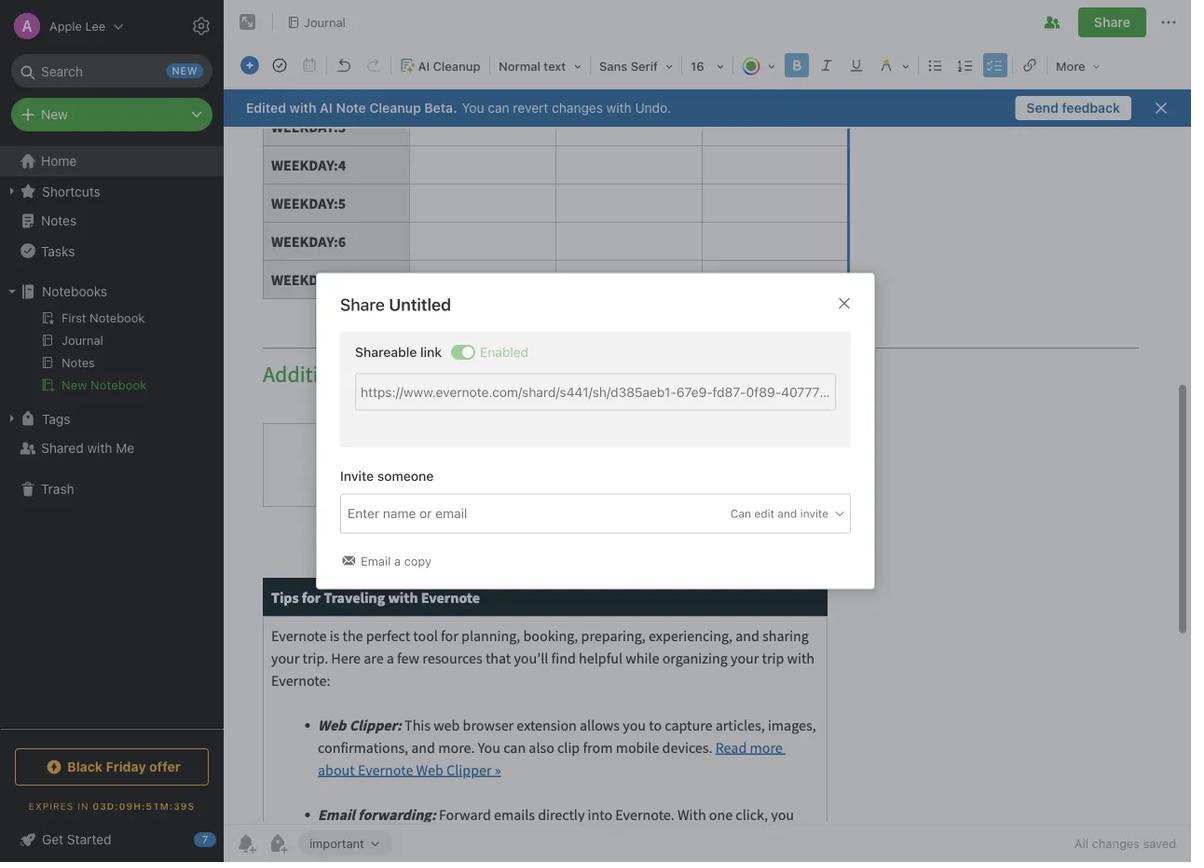 Task type: describe. For each thing, give the bounding box(es) containing it.
Shared URL text field
[[355, 373, 836, 411]]

numbered list image
[[953, 52, 979, 78]]

home
[[41, 153, 77, 169]]

shared with me link
[[0, 434, 223, 463]]

beta.
[[425, 100, 457, 116]]

can edit and invite
[[731, 507, 829, 520]]

home link
[[0, 146, 224, 176]]

shared with me
[[41, 441, 134, 456]]

tasks button
[[0, 236, 223, 266]]

with for ai
[[290, 100, 317, 116]]

black friday offer button
[[15, 749, 209, 786]]

undo image
[[331, 52, 357, 78]]

send feedback button
[[1016, 96, 1132, 120]]

new notebook group
[[0, 307, 223, 404]]

highlight image
[[872, 52, 917, 78]]

close image
[[834, 292, 856, 315]]

invite
[[340, 468, 374, 484]]

undo.
[[635, 100, 671, 116]]

tags
[[42, 411, 70, 426]]

notes
[[41, 213, 77, 228]]

link
[[420, 345, 442, 360]]

Add tag field
[[346, 503, 570, 524]]

can
[[731, 507, 752, 520]]

expires in 03d:09h:51m:39s
[[29, 801, 195, 812]]

shortcuts button
[[0, 176, 223, 206]]

add a reminder image
[[235, 833, 257, 855]]

03d:09h:51m:39s
[[93, 801, 195, 812]]

new notebook
[[62, 378, 147, 392]]

bold image
[[784, 52, 810, 78]]

all changes saved
[[1075, 837, 1177, 851]]

black
[[67, 759, 103, 775]]

invite someone
[[340, 468, 434, 484]]

settings image
[[190, 15, 213, 37]]

expand tags image
[[5, 411, 20, 426]]

shared link switcher image
[[463, 347, 474, 358]]

someone
[[377, 468, 434, 484]]

Select permission field
[[695, 505, 847, 522]]

email a copy
[[361, 554, 432, 568]]

more image
[[1050, 52, 1107, 78]]

ai inside ai cleanup button
[[418, 59, 430, 73]]

insert image
[[236, 52, 264, 78]]

tree containing home
[[0, 146, 224, 728]]

task image
[[267, 52, 293, 78]]

friday
[[106, 759, 146, 775]]

1 vertical spatial ai
[[320, 100, 333, 116]]

notes link
[[0, 206, 223, 236]]

new for new notebook
[[62, 378, 87, 392]]

tasks
[[41, 243, 75, 259]]

email
[[361, 554, 391, 568]]

bulleted list image
[[923, 52, 949, 78]]

notebooks link
[[0, 277, 223, 307]]

share for share untitled
[[340, 295, 385, 315]]

trash link
[[0, 475, 223, 504]]



Task type: locate. For each thing, give the bounding box(es) containing it.
share up "more" image
[[1095, 14, 1131, 30]]

changes right revert
[[552, 100, 603, 116]]

new
[[41, 107, 68, 122], [62, 378, 87, 392]]

invite
[[801, 507, 829, 520]]

a
[[394, 554, 401, 568]]

0 horizontal spatial cleanup
[[370, 100, 421, 116]]

edited with ai note cleanup beta. you can revert changes with undo.
[[246, 100, 671, 116]]

you
[[462, 100, 484, 116]]

trash
[[41, 482, 74, 497]]

can
[[488, 100, 510, 116]]

send
[[1027, 100, 1059, 116]]

add tag image
[[267, 833, 289, 855]]

2 horizontal spatial with
[[607, 100, 632, 116]]

Search text field
[[24, 54, 200, 88]]

all
[[1075, 837, 1089, 851]]

italic image
[[814, 52, 840, 78]]

ai cleanup
[[418, 59, 481, 73]]

copy
[[404, 554, 432, 568]]

email a copy button
[[340, 552, 435, 570]]

shared
[[41, 441, 84, 456]]

1 horizontal spatial with
[[290, 100, 317, 116]]

ai up beta.
[[418, 59, 430, 73]]

me
[[116, 441, 134, 456]]

1 horizontal spatial changes
[[1092, 837, 1140, 851]]

note window element
[[224, 0, 1192, 862]]

important
[[310, 837, 364, 850]]

underline image
[[844, 52, 870, 78]]

cleanup inside button
[[433, 59, 481, 73]]

0 vertical spatial new
[[41, 107, 68, 122]]

with left undo.
[[607, 100, 632, 116]]

in
[[78, 801, 89, 812]]

shareable link
[[355, 345, 442, 360]]

font color image
[[736, 52, 782, 78]]

font family image
[[593, 52, 680, 78]]

1 horizontal spatial share
[[1095, 14, 1131, 30]]

expires
[[29, 801, 74, 812]]

send feedback
[[1027, 100, 1121, 116]]

1 horizontal spatial cleanup
[[433, 59, 481, 73]]

with right edited
[[290, 100, 317, 116]]

changes
[[552, 100, 603, 116], [1092, 837, 1140, 851]]

new up home
[[41, 107, 68, 122]]

0 vertical spatial ai
[[418, 59, 430, 73]]

cleanup up edited with ai note cleanup beta. you can revert changes with undo.
[[433, 59, 481, 73]]

ai left note
[[320, 100, 333, 116]]

shortcuts
[[42, 183, 101, 199]]

ai
[[418, 59, 430, 73], [320, 100, 333, 116]]

tags button
[[0, 404, 223, 434]]

share inside share button
[[1095, 14, 1131, 30]]

heading level image
[[492, 52, 588, 78]]

1 vertical spatial changes
[[1092, 837, 1140, 851]]

share button
[[1079, 7, 1147, 37]]

insert link image
[[1017, 52, 1043, 78]]

saved
[[1144, 837, 1177, 851]]

edited
[[246, 100, 286, 116]]

notebook
[[91, 378, 147, 392]]

new up the tags
[[62, 378, 87, 392]]

1 vertical spatial share
[[340, 295, 385, 315]]

new inside popup button
[[41, 107, 68, 122]]

new button
[[11, 98, 213, 131]]

new for new
[[41, 107, 68, 122]]

ai cleanup button
[[393, 52, 488, 79]]

revert
[[513, 100, 549, 116]]

Note Editor text field
[[224, 127, 1192, 824]]

checklist image
[[983, 52, 1009, 78]]

1 vertical spatial cleanup
[[370, 100, 421, 116]]

share untitled
[[340, 295, 451, 315]]

with left me
[[87, 441, 112, 456]]

share for share
[[1095, 14, 1131, 30]]

journal
[[304, 15, 346, 29]]

0 vertical spatial changes
[[552, 100, 603, 116]]

cleanup right note
[[370, 100, 421, 116]]

None search field
[[24, 54, 200, 88]]

shareable
[[355, 345, 417, 360]]

notebooks
[[42, 284, 107, 299]]

0 vertical spatial share
[[1095, 14, 1131, 30]]

edit
[[755, 507, 775, 520]]

important button
[[298, 831, 393, 857]]

black friday offer
[[67, 759, 181, 775]]

new notebook button
[[0, 374, 223, 396]]

offer
[[149, 759, 181, 775]]

0 horizontal spatial changes
[[552, 100, 603, 116]]

0 vertical spatial cleanup
[[433, 59, 481, 73]]

with for me
[[87, 441, 112, 456]]

0 horizontal spatial with
[[87, 441, 112, 456]]

new inside button
[[62, 378, 87, 392]]

share
[[1095, 14, 1131, 30], [340, 295, 385, 315]]

1 vertical spatial new
[[62, 378, 87, 392]]

journal button
[[281, 9, 352, 35]]

enabled
[[480, 345, 529, 360]]

1 horizontal spatial ai
[[418, 59, 430, 73]]

font size image
[[684, 52, 731, 78]]

0 horizontal spatial ai
[[320, 100, 333, 116]]

tree
[[0, 146, 224, 728]]

share up shareable
[[340, 295, 385, 315]]

cleanup
[[433, 59, 481, 73], [370, 100, 421, 116]]

untitled
[[389, 295, 451, 315]]

feedback
[[1062, 100, 1121, 116]]

with
[[290, 100, 317, 116], [607, 100, 632, 116], [87, 441, 112, 456]]

note
[[336, 100, 366, 116]]

and
[[778, 507, 797, 520]]

expand note image
[[237, 11, 259, 34]]

expand notebooks image
[[5, 284, 20, 299]]

0 horizontal spatial share
[[340, 295, 385, 315]]

changes right all
[[1092, 837, 1140, 851]]



Task type: vqa. For each thing, say whether or not it's contained in the screenshot.
top tab list
no



